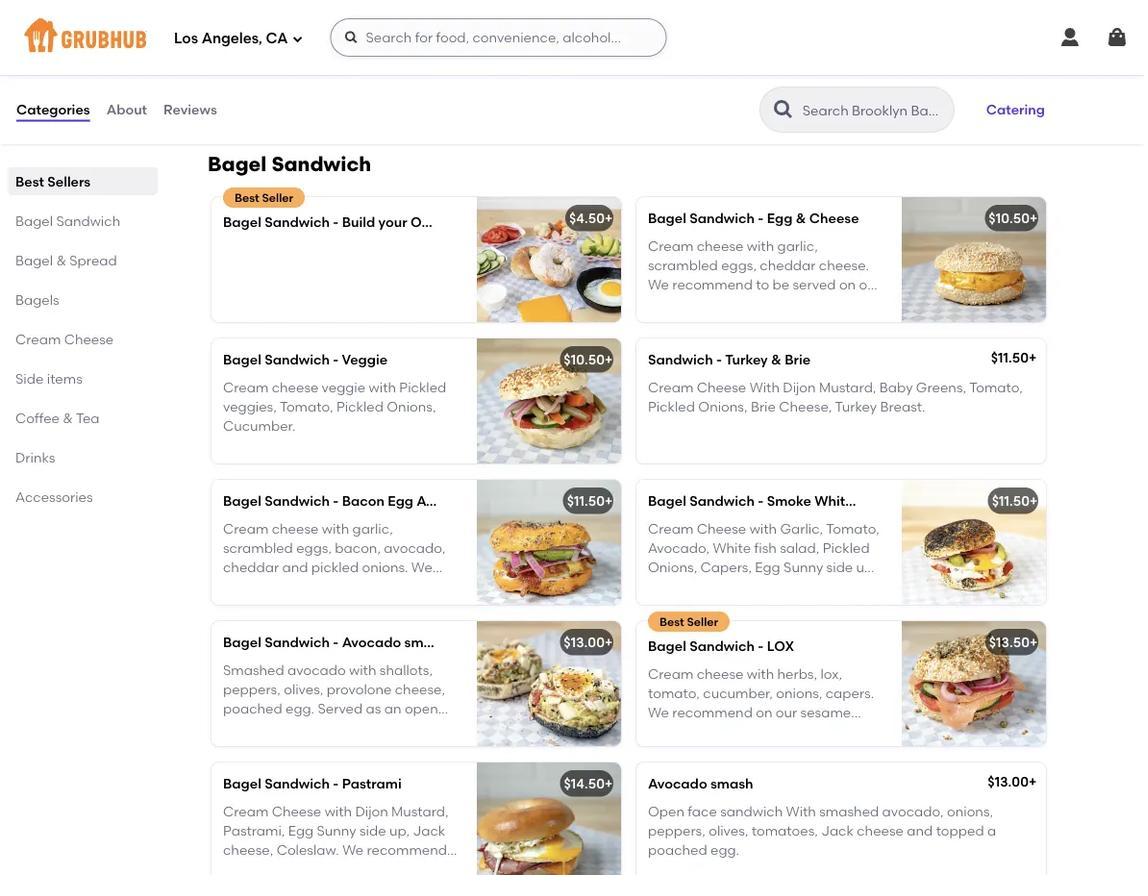 Task type: locate. For each thing, give the bounding box(es) containing it.
pickled inside cream cheese with garlic, tomato, avocado, white fish salad, pickled onions, capers, egg sunny side up. we recommend in our everything bagel
[[823, 540, 870, 556]]

our inside the cream cheese with herbs, lox, tomato, cucumber, onions, capers. we recommend on our sesame bagel.
[[776, 704, 797, 721]]

jack down smashed
[[821, 822, 854, 839]]

$10.50 +
[[989, 210, 1038, 227], [564, 352, 613, 368]]

side up everything in the bottom right of the page
[[827, 559, 853, 576]]

sandwich - turkey & brie
[[648, 352, 811, 368]]

mustard, up cheese,
[[819, 379, 876, 395]]

bagel. right plain on the left bottom
[[309, 740, 350, 756]]

with up the tomatoes,
[[786, 803, 816, 819]]

jack inside open face sandwich  with smashed avocado, onions, peppers, olives, tomatoes, jack cheese and topped a poached egg.
[[821, 822, 854, 839]]

sandwich.
[[256, 720, 322, 736]]

sandwich down plain on the left bottom
[[265, 776, 330, 792]]

onions, down sandwich - turkey & brie
[[698, 398, 748, 415]]

olives, inside smashed avocado with shallots, peppers, olives, provolone cheese, poached egg. served as an open face sandwich. we recommend to use our plain bagel.
[[284, 681, 323, 697]]

brie up cheese,
[[785, 352, 811, 368]]

1 horizontal spatial with
[[786, 803, 816, 819]]

avocado
[[417, 493, 476, 509], [342, 634, 401, 651], [648, 776, 707, 792]]

onions, inside cream cheese with dijon mustard, baby greens, tomato, pickled onions, brie cheese, turkey breast.
[[698, 398, 748, 415]]

0 horizontal spatial tomato,
[[280, 398, 333, 415]]

side inside cream cheese with garlic, tomato, avocado, white fish salad, pickled onions, capers, egg sunny side up. we recommend in our everything bagel
[[827, 559, 853, 576]]

served
[[793, 277, 836, 293], [260, 861, 303, 875]]

1 vertical spatial on
[[756, 704, 773, 721]]

0 horizontal spatial face
[[223, 720, 252, 736]]

cream cheese veggie with pickled veggies, tomato, pickled onions, cucumber.
[[223, 379, 446, 434]]

bagel sandwich up best seller bagel sandwich - build your own at left top
[[208, 152, 371, 177]]

0 vertical spatial smash
[[404, 634, 447, 651]]

angeles,
[[202, 30, 262, 47]]

recommend down cucumber,
[[672, 704, 753, 721]]

0 horizontal spatial egg.
[[286, 701, 315, 717]]

cream for cream cheese with herbs, lox, tomato, cucumber, onions, capers. we recommend on our sesame bagel.
[[648, 665, 694, 682]]

onions,
[[776, 685, 823, 701], [947, 803, 993, 819]]

0 horizontal spatial onions,
[[776, 685, 823, 701]]

cream cheese tab
[[15, 329, 150, 349]]

sandwich
[[272, 152, 371, 177], [690, 210, 755, 227], [56, 213, 120, 229], [265, 214, 330, 231], [265, 352, 330, 368], [648, 352, 713, 368], [265, 493, 330, 509], [690, 493, 755, 509], [265, 634, 330, 651], [690, 638, 755, 655], [265, 776, 330, 792]]

with inside cream cheese with dijon mustard, pastrami, egg sunny side up, jack cheese, coleslaw. we recommend to be served on our jalap
[[325, 803, 352, 819]]

with inside cream cheese with dijon mustard, baby greens, tomato, pickled onions, brie cheese, turkey breast.
[[750, 379, 780, 395]]

0 vertical spatial white
[[815, 493, 854, 509]]

best for best sellers
[[15, 173, 44, 189]]

cream up avocado, on the bottom
[[648, 520, 694, 537]]

dijon inside cream cheese with dijon mustard, baby greens, tomato, pickled onions, brie cheese, turkey breast.
[[783, 379, 816, 395]]

0 horizontal spatial dijon
[[355, 803, 388, 819]]

$11.50 for bagel sandwich - bacon egg avocado & cheese
[[567, 493, 605, 509]]

1 vertical spatial dijon
[[355, 803, 388, 819]]

1 vertical spatial poached
[[648, 842, 707, 858]]

up.
[[856, 559, 877, 576]]

cheese
[[809, 210, 859, 227], [64, 331, 114, 347], [697, 379, 746, 395], [697, 520, 746, 537], [272, 803, 321, 819]]

with up fish
[[750, 520, 777, 537]]

cream for cream cheese with garlic, scrambled eggs, cheddar cheese. we recommend to be served on our everything bagel
[[648, 238, 694, 254]]

our inside cream cheese with garlic, scrambled eggs, cheddar cheese. we recommend to be served on our everything bagel
[[859, 277, 881, 293]]

avocado up open
[[648, 776, 707, 792]]

sandwich left "bacon"
[[265, 493, 330, 509]]

egg. inside smashed avocado with shallots, peppers, olives, provolone cheese, poached egg. served as an open face sandwich. we recommend to use our plain bagel.
[[286, 701, 315, 717]]

1 vertical spatial cheese,
[[223, 842, 273, 858]]

1 vertical spatial bagel
[[648, 598, 686, 615]]

- up "veggie"
[[333, 352, 339, 368]]

- left build
[[333, 214, 339, 231]]

avocado,
[[648, 540, 710, 556]]

0 vertical spatial sunny
[[784, 559, 823, 576]]

recommend inside smashed avocado with shallots, peppers, olives, provolone cheese, poached egg. served as an open face sandwich. we recommend to use our plain bagel.
[[349, 720, 429, 736]]

1 vertical spatial peppers,
[[648, 822, 706, 839]]

to down eggs,
[[756, 277, 769, 293]]

0 horizontal spatial $10.50 +
[[564, 352, 613, 368]]

cheese inside cream cheese with garlic, tomato, avocado, white fish salad, pickled onions, capers, egg sunny side up. we recommend in our everything bagel
[[697, 520, 746, 537]]

0 horizontal spatial poached
[[223, 701, 282, 717]]

0 vertical spatial onions,
[[776, 685, 823, 701]]

1 vertical spatial best
[[235, 191, 259, 205]]

svg image
[[1059, 26, 1082, 49], [1106, 26, 1129, 49], [292, 33, 303, 45]]

0 vertical spatial side
[[827, 559, 853, 576]]

1 horizontal spatial seller
[[687, 615, 718, 629]]

cheese up capers, at right
[[697, 520, 746, 537]]

served down coleslaw.
[[260, 861, 303, 875]]

0 vertical spatial with
[[750, 379, 780, 395]]

recommend inside cream cheese with dijon mustard, pastrami, egg sunny side up, jack cheese, coleslaw. we recommend to be served on our jalap
[[367, 842, 447, 858]]

accessories
[[15, 488, 93, 505]]

0 horizontal spatial bagel sandwich
[[15, 213, 120, 229]]

Search Brooklyn Bagel Bakery search field
[[801, 101, 948, 119]]

brie left cheese,
[[751, 398, 776, 415]]

cheese inside the cream cheese with herbs, lox, tomato, cucumber, onions, capers. we recommend on our sesame bagel.
[[697, 665, 744, 682]]

with left 2
[[254, 77, 282, 94]]

0 vertical spatial seller
[[262, 191, 293, 205]]

0 horizontal spatial sunny
[[317, 822, 356, 839]]

cream up scrambled
[[648, 238, 694, 254]]

oz
[[237, 77, 251, 94]]

$10.50
[[989, 210, 1030, 227], [564, 352, 605, 368]]

1 horizontal spatial smash
[[711, 776, 753, 792]]

recommend down eggs,
[[672, 277, 753, 293]]

1 vertical spatial side
[[360, 822, 386, 839]]

1 vertical spatial to
[[433, 720, 446, 736]]

with inside smashed avocado with shallots, peppers, olives, provolone cheese, poached egg. served as an open face sandwich. we recommend to use our plain bagel.
[[349, 662, 376, 678]]

1 horizontal spatial sunny
[[784, 559, 823, 576]]

0 horizontal spatial peppers,
[[223, 681, 281, 697]]

$13.00
[[564, 634, 605, 651], [988, 774, 1029, 790]]

face inside open face sandwich  with smashed avocado, onions, peppers, olives, tomatoes, jack cheese and topped a poached egg.
[[688, 803, 717, 819]]

0 horizontal spatial to
[[223, 861, 236, 875]]

with up provolone
[[349, 662, 376, 678]]

0 horizontal spatial white
[[713, 540, 751, 556]]

bagel up best seller
[[648, 598, 686, 615]]

be down the cheddar
[[773, 277, 790, 293]]

cream down sandwich - turkey & brie
[[648, 379, 694, 395]]

sunny up coleslaw.
[[317, 822, 356, 839]]

we down avocado, on the bottom
[[648, 579, 669, 595]]

our inside smashed avocado with shallots, peppers, olives, provolone cheese, poached egg. served as an open face sandwich. we recommend to use our plain bagel.
[[249, 740, 270, 756]]

- down everything
[[716, 352, 722, 368]]

lox
[[767, 638, 794, 655]]

turkey left breast.
[[835, 398, 877, 415]]

dijon inside cream cheese with dijon mustard, pastrami, egg sunny side up, jack cheese, coleslaw. we recommend to be served on our jalap
[[355, 803, 388, 819]]

sandwich
[[720, 803, 783, 819]]

- left lox
[[758, 638, 764, 655]]

0 vertical spatial to
[[756, 277, 769, 293]]

0 vertical spatial poached
[[223, 701, 282, 717]]

$4.50
[[569, 210, 605, 227]]

bagel sandwich - bacon egg avocado & cheese image
[[477, 480, 621, 605]]

bagel sandwich - avocado smash image
[[477, 621, 621, 746]]

with inside cream cheese with garlic, scrambled eggs, cheddar cheese. we recommend to be served on our everything bagel
[[747, 238, 774, 254]]

on down cucumber,
[[756, 704, 773, 721]]

0 vertical spatial olives,
[[284, 681, 323, 697]]

1 vertical spatial served
[[260, 861, 303, 875]]

best
[[15, 173, 44, 189], [235, 191, 259, 205], [660, 615, 684, 629]]

face up use
[[223, 720, 252, 736]]

we down served
[[325, 720, 346, 736]]

egg right "bacon"
[[388, 493, 413, 509]]

1 vertical spatial onions,
[[947, 803, 993, 819]]

1 vertical spatial seller
[[687, 615, 718, 629]]

mustard,
[[819, 379, 876, 395], [391, 803, 449, 819]]

cream for cream cheese with dijon mustard, baby greens, tomato, pickled onions, brie cheese, turkey breast.
[[648, 379, 694, 395]]

smashed
[[223, 662, 284, 678]]

- up avocado
[[333, 634, 339, 651]]

2 horizontal spatial to
[[756, 277, 769, 293]]

dijon
[[783, 379, 816, 395], [355, 803, 388, 819]]

bagel sandwich - lox image
[[902, 621, 1046, 746]]

jack inside cream cheese with dijon mustard, pastrami, egg sunny side up, jack cheese, coleslaw. we recommend to be served on our jalap
[[413, 822, 445, 839]]

side inside cream cheese with dijon mustard, pastrami, egg sunny side up, jack cheese, coleslaw. we recommend to be served on our jalap
[[360, 822, 386, 839]]

1 vertical spatial olives,
[[709, 822, 748, 839]]

greens,
[[916, 379, 966, 395]]

to
[[756, 277, 769, 293], [433, 720, 446, 736], [223, 861, 236, 875]]

cream down bagels
[[15, 331, 61, 347]]

cream inside cream cheese with garlic, scrambled eggs, cheddar cheese. we recommend to be served on our everything bagel
[[648, 238, 694, 254]]

sandwich up spread
[[56, 213, 120, 229]]

0 horizontal spatial bagel.
[[309, 740, 350, 756]]

1 horizontal spatial $10.50 +
[[989, 210, 1038, 227]]

+
[[606, 44, 614, 61], [605, 210, 613, 227], [1030, 210, 1038, 227], [1029, 350, 1037, 366], [605, 352, 613, 368], [605, 493, 613, 509], [1030, 493, 1038, 509], [605, 634, 613, 651], [1030, 634, 1038, 651], [1029, 774, 1037, 790], [605, 776, 613, 792]]

served
[[318, 701, 363, 717]]

seller inside best seller bagel sandwich - build your own
[[262, 191, 293, 205]]

1 horizontal spatial best
[[235, 191, 259, 205]]

tomatoes,
[[752, 822, 818, 839]]

2 vertical spatial tomato,
[[826, 520, 880, 537]]

sunny inside cream cheese with garlic, tomato, avocado, white fish salad, pickled onions, capers, egg sunny side up. we recommend in our everything bagel
[[784, 559, 823, 576]]

1 vertical spatial mustard,
[[391, 803, 449, 819]]

sunny
[[784, 559, 823, 576], [317, 822, 356, 839]]

onions, up topped
[[947, 803, 993, 819]]

1 horizontal spatial $10.50
[[989, 210, 1030, 227]]

with up cucumber,
[[747, 665, 774, 682]]

cheese for bagel sandwich - pastrami
[[272, 803, 321, 819]]

cream inside the cream cheese with herbs, lox, tomato, cucumber, onions, capers. we recommend on our sesame bagel.
[[648, 665, 694, 682]]

1 horizontal spatial on
[[756, 704, 773, 721]]

-
[[758, 210, 764, 227], [333, 214, 339, 231], [333, 352, 339, 368], [716, 352, 722, 368], [333, 493, 339, 509], [758, 493, 764, 509], [333, 634, 339, 651], [758, 638, 764, 655], [333, 776, 339, 792]]

sandwich up "veggie"
[[265, 352, 330, 368]]

on inside cream cheese with dijon mustard, pastrami, egg sunny side up, jack cheese, coleslaw. we recommend to be served on our jalap
[[306, 861, 323, 875]]

$5.50
[[570, 44, 606, 61]]

our down the cheese.
[[859, 277, 881, 293]]

0 vertical spatial tomato,
[[969, 379, 1023, 395]]

bagel sandwich - smoke white fish salad image
[[902, 480, 1046, 605]]

and
[[907, 822, 933, 839]]

- for veggie
[[333, 352, 339, 368]]

avocado right "bacon"
[[417, 493, 476, 509]]

cheese inside cream cheese with dijon mustard, pastrami, egg sunny side up, jack cheese, coleslaw. we recommend to be served on our jalap
[[272, 803, 321, 819]]

0 horizontal spatial best
[[15, 173, 44, 189]]

fish
[[754, 540, 777, 556]]

recommend inside cream cheese with garlic, tomato, avocado, white fish salad, pickled onions, capers, egg sunny side up. we recommend in our everything bagel
[[672, 579, 753, 595]]

smash
[[404, 634, 447, 651], [711, 776, 753, 792]]

be inside cream cheese with garlic, scrambled eggs, cheddar cheese. we recommend to be served on our everything bagel
[[773, 277, 790, 293]]

turkey down cream cheese with garlic, scrambled eggs, cheddar cheese. we recommend to be served on our everything bagel
[[725, 352, 768, 368]]

avocado up shallots,
[[342, 634, 401, 651]]

egg up garlic,
[[767, 210, 793, 227]]

0 horizontal spatial served
[[260, 861, 303, 875]]

onions, inside cream cheese with garlic, tomato, avocado, white fish salad, pickled onions, capers, egg sunny side up. we recommend in our everything bagel
[[648, 559, 697, 576]]

bagel sandwich - veggie
[[223, 352, 388, 368]]

- up the cheddar
[[758, 210, 764, 227]]

peppers, down smashed in the left of the page
[[223, 681, 281, 697]]

egg. down sandwich
[[711, 842, 740, 858]]

1 vertical spatial be
[[240, 861, 257, 875]]

in
[[756, 579, 767, 595]]

$11.50 +
[[991, 350, 1037, 366], [567, 493, 613, 509], [992, 493, 1038, 509]]

we right coleslaw.
[[342, 842, 364, 858]]

poached down smashed in the left of the page
[[223, 701, 282, 717]]

your
[[378, 214, 407, 231]]

latte
[[221, 50, 256, 66]]

sesame
[[801, 704, 851, 721]]

cheese down 'bagel sandwich - pastrami'
[[272, 803, 321, 819]]

recommend down the up,
[[367, 842, 447, 858]]

bagel sandwich - veggie image
[[477, 339, 621, 464]]

bagel down eggs,
[[720, 296, 758, 312]]

face inside smashed avocado with shallots, peppers, olives, provolone cheese, poached egg. served as an open face sandwich. we recommend to use our plain bagel.
[[223, 720, 252, 736]]

best inside best seller bagel sandwich - build your own
[[235, 191, 259, 205]]

cream
[[648, 238, 694, 254], [15, 331, 61, 347], [223, 379, 269, 395], [648, 379, 694, 395], [648, 520, 694, 537], [648, 665, 694, 682], [223, 803, 269, 819]]

0 horizontal spatial $10.50
[[564, 352, 605, 368]]

tomato, right greens,
[[969, 379, 1023, 395]]

1 horizontal spatial bagel
[[720, 296, 758, 312]]

peppers, inside open face sandwich  with smashed avocado, onions, peppers, olives, tomatoes, jack cheese and topped a poached egg.
[[648, 822, 706, 839]]

1 horizontal spatial dijon
[[783, 379, 816, 395]]

served down the cheddar
[[793, 277, 836, 293]]

recommend down capers, at right
[[672, 579, 753, 595]]

cream up veggies,
[[223, 379, 269, 395]]

coffee & tea tab
[[15, 408, 150, 428]]

mustard, inside cream cheese with dijon mustard, pastrami, egg sunny side up, jack cheese, coleslaw. we recommend to be served on our jalap
[[391, 803, 449, 819]]

sandwich down everything
[[648, 352, 713, 368]]

2 jack from the left
[[821, 822, 854, 839]]

mustard, up the up,
[[391, 803, 449, 819]]

best inside tab
[[15, 173, 44, 189]]

with down 'bagel sandwich - pastrami'
[[325, 803, 352, 819]]

white
[[815, 493, 854, 509], [713, 540, 751, 556]]

- left "bacon"
[[333, 493, 339, 509]]

bagel. down tomato,
[[648, 724, 689, 740]]

pickled up up.
[[823, 540, 870, 556]]

cream inside cream cheese with garlic, tomato, avocado, white fish salad, pickled onions, capers, egg sunny side up. we recommend in our everything bagel
[[648, 520, 694, 537]]

0 vertical spatial face
[[223, 720, 252, 736]]

side items
[[15, 370, 82, 387]]

1 horizontal spatial jack
[[821, 822, 854, 839]]

0 vertical spatial $13.00
[[564, 634, 605, 651]]

brie
[[785, 352, 811, 368], [751, 398, 776, 415]]

1 vertical spatial avocado
[[342, 634, 401, 651]]

cheese inside cream cheese with garlic, scrambled eggs, cheddar cheese. we recommend to be served on our everything bagel
[[697, 238, 744, 254]]

white left fish
[[815, 493, 854, 509]]

main navigation navigation
[[0, 0, 1144, 75]]

0 horizontal spatial seller
[[262, 191, 293, 205]]

bagel sandwich down 'sellers' on the top left of the page
[[15, 213, 120, 229]]

bagel sandwich - smoke white fish salad
[[648, 493, 923, 509]]

jack
[[413, 822, 445, 839], [821, 822, 854, 839]]

1 horizontal spatial cheese,
[[395, 681, 445, 697]]

cream inside cream cheese with dijon mustard, baby greens, tomato, pickled onions, brie cheese, turkey breast.
[[648, 379, 694, 395]]

sandwich up best seller bagel sandwich - build your own at left top
[[272, 152, 371, 177]]

bagel sandwich -  egg & cheese image
[[902, 197, 1046, 322]]

cheese inside cream cheese veggie with pickled veggies, tomato, pickled onions, cucumber.
[[272, 379, 319, 395]]

$11.50 + for bagel sandwich - smoke white fish salad
[[992, 493, 1038, 509]]

with for lox
[[747, 665, 774, 682]]

0 horizontal spatial olives,
[[284, 681, 323, 697]]

egg down fish
[[755, 559, 781, 576]]

herbs,
[[777, 665, 817, 682]]

cheese.
[[819, 257, 869, 273]]

jack right the up,
[[413, 822, 445, 839]]

cream for cream cheese with dijon mustard, pastrami, egg sunny side up, jack cheese, coleslaw. we recommend to be served on our jalap
[[223, 803, 269, 819]]

2 horizontal spatial avocado
[[648, 776, 707, 792]]

0 vertical spatial served
[[793, 277, 836, 293]]

1 vertical spatial tomato,
[[280, 398, 333, 415]]

cheese inside open face sandwich  with smashed avocado, onions, peppers, olives, tomatoes, jack cheese and topped a poached egg.
[[857, 822, 904, 839]]

0 vertical spatial cheese,
[[395, 681, 445, 697]]

with inside the cream cheese with herbs, lox, tomato, cucumber, onions, capers. we recommend on our sesame bagel.
[[747, 665, 774, 682]]

0 vertical spatial avocado
[[417, 493, 476, 509]]

1 horizontal spatial poached
[[648, 842, 707, 858]]

avocado,
[[882, 803, 944, 819]]

bagel inside best seller bagel sandwich - build your own
[[223, 214, 261, 231]]

sandwich left build
[[265, 214, 330, 231]]

1 horizontal spatial mustard,
[[819, 379, 876, 395]]

we up everything
[[648, 277, 669, 293]]

peppers,
[[223, 681, 281, 697], [648, 822, 706, 839]]

tomato,
[[969, 379, 1023, 395], [280, 398, 333, 415], [826, 520, 880, 537]]

cheese down sandwich - turkey & brie
[[697, 379, 746, 395]]

1 horizontal spatial served
[[793, 277, 836, 293]]

- for bacon
[[333, 493, 339, 509]]

build
[[342, 214, 375, 231]]

cream inside cream cheese veggie with pickled veggies, tomato, pickled onions, cucumber.
[[223, 379, 269, 395]]

cheese,
[[395, 681, 445, 697], [223, 842, 273, 858]]

veggies,
[[223, 398, 277, 415]]

olives, down sandwich
[[709, 822, 748, 839]]

jack for up,
[[413, 822, 445, 839]]

- left smoke on the bottom right
[[758, 493, 764, 509]]

0 vertical spatial bagel sandwich
[[208, 152, 371, 177]]

- for egg
[[758, 210, 764, 227]]

cheese inside cream cheese with dijon mustard, baby greens, tomato, pickled onions, brie cheese, turkey breast.
[[697, 379, 746, 395]]

bagel & spread tab
[[15, 250, 150, 270]]

2
[[285, 77, 293, 94]]

1 vertical spatial with
[[786, 803, 816, 819]]

smash up sandwich
[[711, 776, 753, 792]]

egg. up sandwich.
[[286, 701, 315, 717]]

olives, down avocado
[[284, 681, 323, 697]]

2 vertical spatial best
[[660, 615, 684, 629]]

seller for best seller
[[687, 615, 718, 629]]

cheese, down pastrami,
[[223, 842, 273, 858]]

mustard, inside cream cheese with dijon mustard, baby greens, tomato, pickled onions, brie cheese, turkey breast.
[[819, 379, 876, 395]]

sandwich up avocado
[[265, 634, 330, 651]]

1 horizontal spatial egg.
[[711, 842, 740, 858]]

1 vertical spatial egg.
[[711, 842, 740, 858]]

2 horizontal spatial best
[[660, 615, 684, 629]]

1 horizontal spatial onions,
[[648, 559, 697, 576]]

0 horizontal spatial $13.00 +
[[564, 634, 613, 651]]

0 horizontal spatial jack
[[413, 822, 445, 839]]

onions, down avocado, on the bottom
[[648, 559, 697, 576]]

cheese
[[697, 238, 744, 254], [272, 379, 319, 395], [493, 493, 540, 509], [697, 665, 744, 682], [857, 822, 904, 839]]

0 vertical spatial turkey
[[725, 352, 768, 368]]

be
[[773, 277, 790, 293], [240, 861, 257, 875]]

poached down open
[[648, 842, 707, 858]]

2 vertical spatial on
[[306, 861, 323, 875]]

poached
[[223, 701, 282, 717], [648, 842, 707, 858]]

cheese, inside cream cheese with dijon mustard, pastrami, egg sunny side up, jack cheese, coleslaw. we recommend to be served on our jalap
[[223, 842, 273, 858]]

olives, inside open face sandwich  with smashed avocado, onions, peppers, olives, tomatoes, jack cheese and topped a poached egg.
[[709, 822, 748, 839]]

& inside tab
[[56, 252, 66, 268]]

0 vertical spatial peppers,
[[223, 681, 281, 697]]

0 vertical spatial be
[[773, 277, 790, 293]]

bagel sandwich
[[208, 152, 371, 177], [15, 213, 120, 229]]

tomato, inside cream cheese veggie with pickled veggies, tomato, pickled onions, cucumber.
[[280, 398, 333, 415]]

breast.
[[880, 398, 925, 415]]

12 oz with 2 shots of espresso
[[221, 77, 407, 94]]

cream inside cream cheese with dijon mustard, pastrami, egg sunny side up, jack cheese, coleslaw. we recommend to be served on our jalap
[[223, 803, 269, 819]]

1 jack from the left
[[413, 822, 445, 839]]

pickled inside cream cheese with dijon mustard, baby greens, tomato, pickled onions, brie cheese, turkey breast.
[[648, 398, 695, 415]]

0 horizontal spatial onions,
[[387, 398, 436, 415]]

tomato, down fish
[[826, 520, 880, 537]]

sandwich up avocado, on the bottom
[[690, 493, 755, 509]]

0 vertical spatial egg.
[[286, 701, 315, 717]]

our left sesame
[[776, 704, 797, 721]]

recommend down an at left bottom
[[349, 720, 429, 736]]

1 vertical spatial smash
[[711, 776, 753, 792]]

0 horizontal spatial $13.00
[[564, 634, 605, 651]]

be down pastrami,
[[240, 861, 257, 875]]

to inside smashed avocado with shallots, peppers, olives, provolone cheese, poached egg. served as an open face sandwich. we recommend to use our plain bagel.
[[433, 720, 446, 736]]

dijon up cheese,
[[783, 379, 816, 395]]

bagel sandwich - avocado smash
[[223, 634, 447, 651]]

bagel sandwich - build your own image
[[477, 197, 621, 322]]

cheese down bagels tab
[[64, 331, 114, 347]]

onions, down the 'veggie'
[[387, 398, 436, 415]]

0 vertical spatial best
[[15, 173, 44, 189]]

with down the 'veggie'
[[369, 379, 396, 395]]

dijon down pastrami
[[355, 803, 388, 819]]

jack for tomatoes,
[[821, 822, 854, 839]]

- for smoke
[[758, 493, 764, 509]]

2 horizontal spatial tomato,
[[969, 379, 1023, 395]]

capers.
[[826, 685, 874, 701]]

bagel.
[[648, 724, 689, 740], [309, 740, 350, 756]]

we down tomato,
[[648, 704, 669, 721]]

0 vertical spatial $10.50 +
[[989, 210, 1038, 227]]

olives,
[[284, 681, 323, 697], [709, 822, 748, 839]]

1 horizontal spatial be
[[773, 277, 790, 293]]

egg up coleslaw.
[[288, 822, 314, 839]]

0 horizontal spatial on
[[306, 861, 323, 875]]

cream inside tab
[[15, 331, 61, 347]]

open face sandwich  with smashed avocado, onions, peppers, olives, tomatoes, jack cheese and topped a poached egg.
[[648, 803, 996, 858]]

to down pastrami,
[[223, 861, 236, 875]]

with
[[254, 77, 282, 94], [747, 238, 774, 254], [369, 379, 396, 395], [750, 520, 777, 537], [349, 662, 376, 678], [747, 665, 774, 682], [325, 803, 352, 819]]

cheese inside tab
[[64, 331, 114, 347]]

turkey inside cream cheese with dijon mustard, baby greens, tomato, pickled onions, brie cheese, turkey breast.
[[835, 398, 877, 415]]

$11.50 for bagel sandwich - smoke white fish salad
[[992, 493, 1030, 509]]

1 horizontal spatial peppers,
[[648, 822, 706, 839]]

smash up shallots,
[[404, 634, 447, 651]]

$10.50 + for cream cheese with garlic, scrambled eggs, cheddar cheese. we recommend to be served on our everything bagel
[[989, 210, 1038, 227]]

tomato, inside cream cheese with dijon mustard, baby greens, tomato, pickled onions, brie cheese, turkey breast.
[[969, 379, 1023, 395]]

0 horizontal spatial brie
[[751, 398, 776, 415]]

with inside cream cheese with garlic, tomato, avocado, white fish salad, pickled onions, capers, egg sunny side up. we recommend in our everything bagel
[[750, 520, 777, 537]]



Task type: vqa. For each thing, say whether or not it's contained in the screenshot.
Burrito within the button
no



Task type: describe. For each thing, give the bounding box(es) containing it.
best sellers
[[15, 173, 91, 189]]

1 horizontal spatial svg image
[[1059, 26, 1082, 49]]

with for smoke
[[750, 520, 777, 537]]

cheese for sandwich - turkey & brie
[[697, 379, 746, 395]]

everything
[[795, 579, 864, 595]]

catering
[[986, 101, 1045, 118]]

$11.50 + for bagel sandwich - bacon egg avocado & cheese
[[567, 493, 613, 509]]

sandwich inside tab
[[56, 213, 120, 229]]

avocado smash
[[648, 776, 753, 792]]

about
[[106, 101, 147, 118]]

cucumber,
[[703, 685, 773, 701]]

categories button
[[15, 75, 91, 144]]

eggs,
[[721, 257, 757, 273]]

open
[[405, 701, 438, 717]]

garlic,
[[780, 520, 823, 537]]

egg. inside open face sandwich  with smashed avocado, onions, peppers, olives, tomatoes, jack cheese and topped a poached egg.
[[711, 842, 740, 858]]

- for pastrami
[[333, 776, 339, 792]]

everything
[[648, 296, 717, 312]]

best for best seller bagel sandwich - build your own
[[235, 191, 259, 205]]

bagel sandwich - bacon egg avocado & cheese
[[223, 493, 540, 509]]

cream cheese with dijon mustard, baby greens, tomato, pickled onions, brie cheese, turkey breast.
[[648, 379, 1023, 415]]

of
[[333, 77, 346, 94]]

reviews button
[[163, 75, 218, 144]]

bagels
[[15, 291, 59, 308]]

bagel inside cream cheese with garlic, tomato, avocado, white fish salad, pickled onions, capers, egg sunny side up. we recommend in our everything bagel
[[648, 598, 686, 615]]

bagel & spread
[[15, 252, 117, 268]]

pickled down "veggie"
[[337, 398, 384, 415]]

cream cheese with herbs, lox, tomato, cucumber, onions, capers. we recommend on our sesame bagel.
[[648, 665, 874, 740]]

veggie
[[322, 379, 366, 395]]

los angeles, ca
[[174, 30, 288, 47]]

lox,
[[821, 665, 842, 682]]

2 horizontal spatial svg image
[[1106, 26, 1129, 49]]

bacon
[[342, 493, 385, 509]]

capers,
[[701, 559, 752, 576]]

bagel sandwich inside tab
[[15, 213, 120, 229]]

with inside open face sandwich  with smashed avocado, onions, peppers, olives, tomatoes, jack cheese and topped a poached egg.
[[786, 803, 816, 819]]

sandwich inside best seller bagel sandwich - build your own
[[265, 214, 330, 231]]

1 horizontal spatial $13.00 +
[[988, 774, 1037, 790]]

veggie
[[342, 352, 388, 368]]

white inside cream cheese with garlic, tomato, avocado, white fish salad, pickled onions, capers, egg sunny side up. we recommend in our everything bagel
[[713, 540, 751, 556]]

up,
[[389, 822, 410, 839]]

bagel. inside smashed avocado with shallots, peppers, olives, provolone cheese, poached egg. served as an open face sandwich. we recommend to use our plain bagel.
[[309, 740, 350, 756]]

cheese for bagel sandwich - lox
[[697, 665, 744, 682]]

open
[[648, 803, 685, 819]]

dijon for with
[[355, 803, 388, 819]]

ca
[[266, 30, 288, 47]]

seller for best seller bagel sandwich - build your own
[[262, 191, 293, 205]]

best seller bagel sandwich - build your own
[[223, 191, 441, 231]]

1 horizontal spatial bagel sandwich
[[208, 152, 371, 177]]

smoke
[[767, 493, 811, 509]]

our inside cream cheese with garlic, tomato, avocado, white fish salad, pickled onions, capers, egg sunny side up. we recommend in our everything bagel
[[771, 579, 792, 595]]

$13.50 +
[[989, 634, 1038, 651]]

served inside cream cheese with garlic, scrambled eggs, cheddar cheese. we recommend to be served on our everything bagel
[[793, 277, 836, 293]]

categories
[[16, 101, 90, 118]]

sandwich up eggs,
[[690, 210, 755, 227]]

spread
[[70, 252, 117, 268]]

best seller
[[660, 615, 718, 629]]

$13.50
[[989, 634, 1030, 651]]

poached inside open face sandwich  with smashed avocado, onions, peppers, olives, tomatoes, jack cheese and topped a poached egg.
[[648, 842, 707, 858]]

salad,
[[780, 540, 820, 556]]

to inside cream cheese with dijon mustard, pastrami, egg sunny side up, jack cheese, coleslaw. we recommend to be served on our jalap
[[223, 861, 236, 875]]

0 vertical spatial $13.00 +
[[564, 634, 613, 651]]

be inside cream cheese with dijon mustard, pastrami, egg sunny side up, jack cheese, coleslaw. we recommend to be served on our jalap
[[240, 861, 257, 875]]

bagel. inside the cream cheese with herbs, lox, tomato, cucumber, onions, capers. we recommend on our sesame bagel.
[[648, 724, 689, 740]]

best for best seller
[[660, 615, 684, 629]]

bagel sandwich tab
[[15, 211, 150, 231]]

garlic,
[[777, 238, 818, 254]]

- inside best seller bagel sandwich - build your own
[[333, 214, 339, 231]]

recommend inside cream cheese with garlic, scrambled eggs, cheddar cheese. we recommend to be served on our everything bagel
[[672, 277, 753, 293]]

on inside cream cheese with garlic, scrambled eggs, cheddar cheese. we recommend to be served on our everything bagel
[[839, 277, 856, 293]]

smashed
[[819, 803, 879, 819]]

we inside smashed avocado with shallots, peppers, olives, provolone cheese, poached egg. served as an open face sandwich. we recommend to use our plain bagel.
[[325, 720, 346, 736]]

& inside tab
[[63, 410, 73, 426]]

$14.50 +
[[564, 776, 613, 792]]

egg inside cream cheese with garlic, tomato, avocado, white fish salad, pickled onions, capers, egg sunny side up. we recommend in our everything bagel
[[755, 559, 781, 576]]

mustard, for bagel sandwich - pastrami
[[391, 803, 449, 819]]

plain
[[274, 740, 306, 756]]

$5.50 +
[[570, 44, 614, 61]]

served inside cream cheese with dijon mustard, pastrami, egg sunny side up, jack cheese, coleslaw. we recommend to be served on our jalap
[[260, 861, 303, 875]]

2 vertical spatial avocado
[[648, 776, 707, 792]]

brie inside cream cheese with dijon mustard, baby greens, tomato, pickled onions, brie cheese, turkey breast.
[[751, 398, 776, 415]]

with for avocado
[[349, 662, 376, 678]]

sandwich down best seller
[[690, 638, 755, 655]]

own
[[410, 214, 441, 231]]

cheese,
[[779, 398, 832, 415]]

Search for food, convenience, alcohol... search field
[[330, 18, 667, 57]]

egg inside cream cheese with dijon mustard, pastrami, egg sunny side up, jack cheese, coleslaw. we recommend to be served on our jalap
[[288, 822, 314, 839]]

drinks
[[15, 449, 55, 465]]

$4.50 +
[[569, 210, 613, 227]]

mustard, for sandwich - turkey & brie
[[819, 379, 876, 395]]

- for avocado
[[333, 634, 339, 651]]

we inside cream cheese with garlic, tomato, avocado, white fish salad, pickled onions, capers, egg sunny side up. we recommend in our everything bagel
[[648, 579, 669, 595]]

1 vertical spatial $13.00
[[988, 774, 1029, 790]]

0 horizontal spatial svg image
[[292, 33, 303, 45]]

bagel sandwich - pastrami image
[[477, 763, 621, 875]]

with for egg
[[747, 238, 774, 254]]

cream cheese with garlic, tomato, avocado, white fish salad, pickled onions, capers, egg sunny side up. we recommend in our everything bagel
[[648, 520, 880, 615]]

a
[[987, 822, 996, 839]]

onions, inside the cream cheese with herbs, lox, tomato, cucumber, onions, capers. we recommend on our sesame bagel.
[[776, 685, 823, 701]]

pastrami,
[[223, 822, 285, 839]]

to inside cream cheese with garlic, scrambled eggs, cheddar cheese. we recommend to be served on our everything bagel
[[756, 277, 769, 293]]

catering button
[[978, 88, 1054, 131]]

cheese for bagel sandwich -  egg & cheese
[[697, 238, 744, 254]]

recommend inside the cream cheese with herbs, lox, tomato, cucumber, onions, capers. we recommend on our sesame bagel.
[[672, 704, 753, 721]]

dijon for with
[[783, 379, 816, 395]]

cheese for bagel sandwich - veggie
[[272, 379, 319, 395]]

los
[[174, 30, 198, 47]]

bagel inside cream cheese with garlic, scrambled eggs, cheddar cheese. we recommend to be served on our everything bagel
[[720, 296, 758, 312]]

cheddar
[[760, 257, 816, 273]]

bagel sandwich - lox
[[648, 638, 794, 655]]

cream for cream cheese veggie with pickled veggies, tomato, pickled onions, cucumber.
[[223, 379, 269, 395]]

accessories tab
[[15, 487, 150, 507]]

topped
[[936, 822, 984, 839]]

svg image
[[344, 30, 359, 45]]

smashed avocado with shallots, peppers, olives, provolone cheese, poached egg. served as an open face sandwich. we recommend to use our plain bagel.
[[223, 662, 446, 756]]

1 horizontal spatial white
[[815, 493, 854, 509]]

coleslaw.
[[277, 842, 339, 858]]

pickled right "veggie"
[[399, 379, 446, 395]]

our inside cream cheese with dijon mustard, pastrami, egg sunny side up, jack cheese, coleslaw. we recommend to be served on our jalap
[[326, 861, 348, 875]]

cheese for bagel sandwich - smoke white fish salad
[[697, 520, 746, 537]]

side items tab
[[15, 368, 150, 388]]

cheese up garlic,
[[809, 210, 859, 227]]

poached inside smashed avocado with shallots, peppers, olives, provolone cheese, poached egg. served as an open face sandwich. we recommend to use our plain bagel.
[[223, 701, 282, 717]]

an
[[384, 701, 401, 717]]

0 vertical spatial brie
[[785, 352, 811, 368]]

0 horizontal spatial avocado
[[342, 634, 401, 651]]

cream cheese
[[15, 331, 114, 347]]

cheese, inside smashed avocado with shallots, peppers, olives, provolone cheese, poached egg. served as an open face sandwich. we recommend to use our plain bagel.
[[395, 681, 445, 697]]

with for pastrami
[[325, 803, 352, 819]]

cream cheese with garlic, scrambled eggs, cheddar cheese. we recommend to be served on our everything bagel
[[648, 238, 881, 312]]

$10.50 for cream cheese with garlic, scrambled eggs, cheddar cheese. we recommend to be served on our everything bagel
[[989, 210, 1030, 227]]

onions, inside cream cheese veggie with pickled veggies, tomato, pickled onions, cucumber.
[[387, 398, 436, 415]]

salad
[[886, 493, 923, 509]]

$10.50 for cream cheese veggie with pickled veggies, tomato, pickled onions, cucumber.
[[564, 352, 605, 368]]

we inside cream cheese with dijon mustard, pastrami, egg sunny side up, jack cheese, coleslaw. we recommend to be served on our jalap
[[342, 842, 364, 858]]

baby
[[880, 379, 913, 395]]

with inside cream cheese veggie with pickled veggies, tomato, pickled onions, cucumber.
[[369, 379, 396, 395]]

shallots,
[[380, 662, 433, 678]]

we inside cream cheese with garlic, scrambled eggs, cheddar cheese. we recommend to be served on our everything bagel
[[648, 277, 669, 293]]

$10.50 + for cream cheese veggie with pickled veggies, tomato, pickled onions, cucumber.
[[564, 352, 613, 368]]

shots
[[296, 77, 330, 94]]

- for lox
[[758, 638, 764, 655]]

we inside the cream cheese with herbs, lox, tomato, cucumber, onions, capers. we recommend on our sesame bagel.
[[648, 704, 669, 721]]

avocado
[[288, 662, 346, 678]]

use
[[223, 740, 246, 756]]

best sellers tab
[[15, 171, 150, 191]]

peppers, inside smashed avocado with shallots, peppers, olives, provolone cheese, poached egg. served as an open face sandwich. we recommend to use our plain bagel.
[[223, 681, 281, 697]]

$14.50
[[564, 776, 605, 792]]

espresso
[[349, 77, 407, 94]]

tomato, inside cream cheese with garlic, tomato, avocado, white fish salad, pickled onions, capers, egg sunny side up. we recommend in our everything bagel
[[826, 520, 880, 537]]

as
[[366, 701, 381, 717]]

onions, inside open face sandwich  with smashed avocado, onions, peppers, olives, tomatoes, jack cheese and topped a poached egg.
[[947, 803, 993, 819]]

sunny inside cream cheese with dijon mustard, pastrami, egg sunny side up, jack cheese, coleslaw. we recommend to be served on our jalap
[[317, 822, 356, 839]]

on inside the cream cheese with herbs, lox, tomato, cucumber, onions, capers. we recommend on our sesame bagel.
[[756, 704, 773, 721]]

provolone
[[327, 681, 392, 697]]

drinks tab
[[15, 447, 150, 467]]

bagel sandwich - pastrami
[[223, 776, 402, 792]]

fish
[[857, 493, 883, 509]]

cream for cream cheese with garlic, tomato, avocado, white fish salad, pickled onions, capers, egg sunny side up. we recommend in our everything bagel
[[648, 520, 694, 537]]

tea
[[76, 410, 100, 426]]

scrambled
[[648, 257, 718, 273]]

reviews
[[164, 101, 217, 118]]

items
[[47, 370, 82, 387]]

side
[[15, 370, 44, 387]]

search icon image
[[772, 98, 795, 121]]

bagels tab
[[15, 289, 150, 310]]



